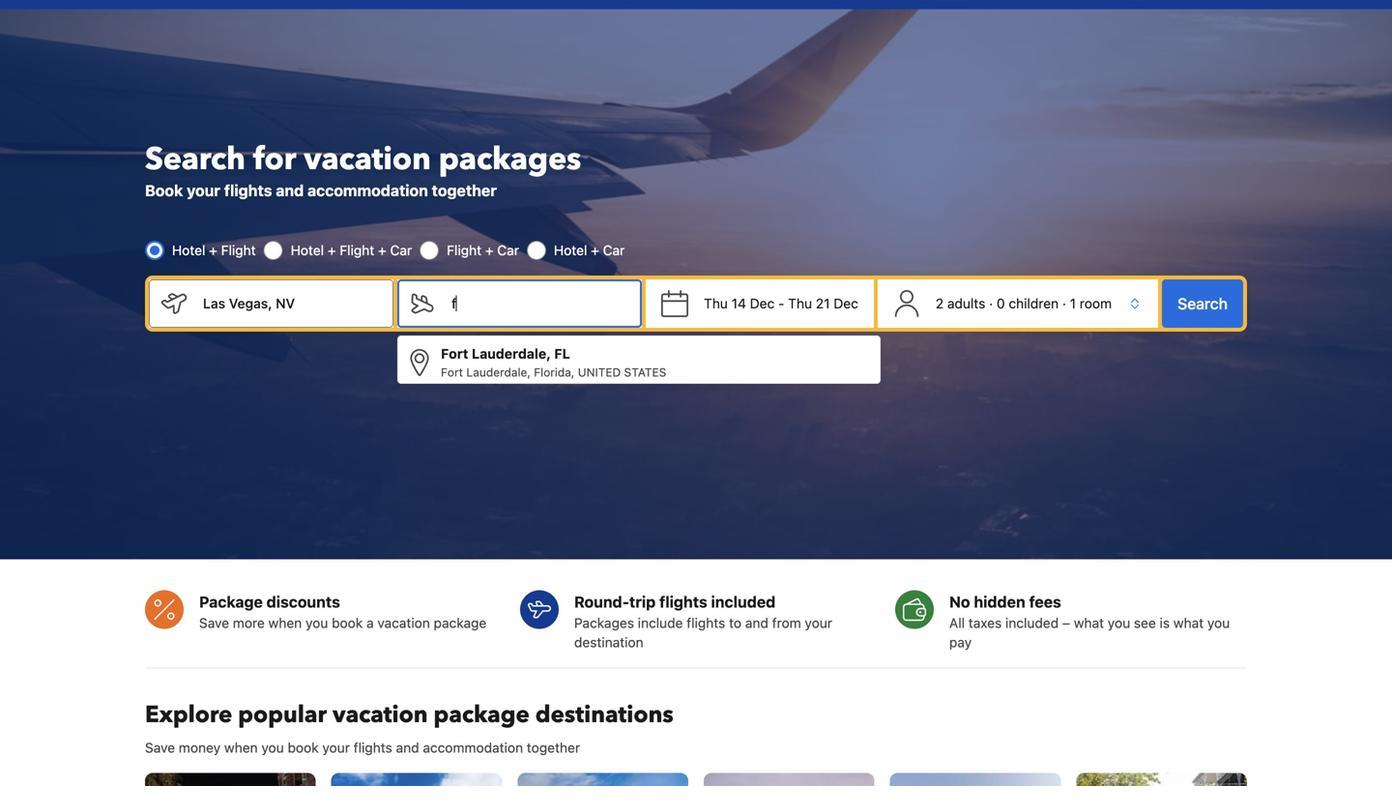 Task type: locate. For each thing, give the bounding box(es) containing it.
2 horizontal spatial your
[[805, 615, 832, 631]]

popular
[[238, 699, 327, 731]]

your for destinations
[[322, 740, 350, 756]]

2 hotel from the left
[[291, 242, 324, 258]]

0 vertical spatial your
[[187, 181, 220, 200]]

your
[[187, 181, 220, 200], [805, 615, 832, 631], [322, 740, 350, 756]]

2 adults · 0 children · 1 room
[[936, 295, 1112, 311]]

1 package from the top
[[434, 615, 487, 631]]

0 vertical spatial fort
[[441, 346, 468, 361]]

2 what from the left
[[1174, 615, 1204, 631]]

2 vertical spatial vacation
[[333, 699, 428, 731]]

2 car from the left
[[497, 242, 519, 258]]

together inside the explore popular vacation package destinations save money when you book your flights and accommodation together
[[527, 740, 580, 756]]

2 vertical spatial your
[[322, 740, 350, 756]]

1 vertical spatial accommodation
[[423, 740, 523, 756]]

1 vertical spatial search
[[1178, 294, 1228, 313]]

· left 0
[[989, 295, 993, 311]]

0 horizontal spatial search
[[145, 138, 245, 180]]

dec right 21
[[834, 295, 858, 311]]

14
[[732, 295, 746, 311]]

taxes
[[969, 615, 1002, 631]]

1 horizontal spatial together
[[527, 740, 580, 756]]

book down popular
[[288, 740, 319, 756]]

5 + from the left
[[591, 242, 599, 258]]

1 horizontal spatial thu
[[788, 295, 812, 311]]

package inside the explore popular vacation package destinations save money when you book your flights and accommodation together
[[434, 699, 530, 731]]

what right –
[[1074, 615, 1104, 631]]

all
[[949, 615, 965, 631]]

+ for hotel + flight
[[209, 242, 217, 258]]

save
[[199, 615, 229, 631], [145, 740, 175, 756]]

1 horizontal spatial your
[[322, 740, 350, 756]]

·
[[989, 295, 993, 311], [1063, 295, 1066, 311]]

3 car from the left
[[603, 242, 625, 258]]

1 vertical spatial when
[[224, 740, 258, 756]]

when
[[268, 615, 302, 631], [224, 740, 258, 756]]

your right from
[[805, 615, 832, 631]]

+ for flight + car
[[485, 242, 494, 258]]

1 vertical spatial save
[[145, 740, 175, 756]]

2 horizontal spatial and
[[745, 615, 769, 631]]

together down destinations
[[527, 740, 580, 756]]

1 horizontal spatial ·
[[1063, 295, 1066, 311]]

0 vertical spatial book
[[332, 615, 363, 631]]

discounts
[[266, 593, 340, 611]]

package inside package discounts save more when you book a vacation package
[[434, 615, 487, 631]]

you down popular
[[261, 740, 284, 756]]

vacation
[[304, 138, 431, 180], [378, 615, 430, 631], [333, 699, 428, 731]]

1 horizontal spatial dec
[[834, 295, 858, 311]]

0 vertical spatial vacation
[[304, 138, 431, 180]]

2 + from the left
[[328, 242, 336, 258]]

1 vertical spatial your
[[805, 615, 832, 631]]

included down 'fees'
[[1006, 615, 1059, 631]]

dec left -
[[750, 295, 775, 311]]

flights inside search for vacation packages book your flights and accommodation together
[[224, 181, 272, 200]]

together down "packages"
[[432, 181, 497, 200]]

include
[[638, 615, 683, 631]]

when right "money"
[[224, 740, 258, 756]]

car for hotel + car
[[603, 242, 625, 258]]

save left "money"
[[145, 740, 175, 756]]

search button
[[1162, 279, 1243, 328]]

vacation inside the explore popular vacation package destinations save money when you book your flights and accommodation together
[[333, 699, 428, 731]]

1 horizontal spatial search
[[1178, 294, 1228, 313]]

1 + from the left
[[209, 242, 217, 258]]

0 vertical spatial package
[[434, 615, 487, 631]]

0 horizontal spatial hotel
[[172, 242, 205, 258]]

1 horizontal spatial car
[[497, 242, 519, 258]]

0 vertical spatial when
[[268, 615, 302, 631]]

1 vertical spatial package
[[434, 699, 530, 731]]

0 horizontal spatial dec
[[750, 295, 775, 311]]

vacation up the hotel + flight + car
[[304, 138, 431, 180]]

1 what from the left
[[1074, 615, 1104, 631]]

your inside round-trip flights included packages include flights to and from your destination
[[805, 615, 832, 631]]

1 vertical spatial book
[[288, 740, 319, 756]]

thu right -
[[788, 295, 812, 311]]

2 flight from the left
[[340, 242, 374, 258]]

3 flight from the left
[[447, 242, 482, 258]]

0 horizontal spatial car
[[390, 242, 412, 258]]

1
[[1070, 295, 1076, 311]]

your inside the explore popular vacation package destinations save money when you book your flights and accommodation together
[[322, 740, 350, 756]]

you right is
[[1208, 615, 1230, 631]]

flight down search for vacation packages book your flights and accommodation together
[[340, 242, 374, 258]]

0 horizontal spatial save
[[145, 740, 175, 756]]

0 horizontal spatial when
[[224, 740, 258, 756]]

+
[[209, 242, 217, 258], [328, 242, 336, 258], [378, 242, 386, 258], [485, 242, 494, 258], [591, 242, 599, 258]]

vacation inside search for vacation packages book your flights and accommodation together
[[304, 138, 431, 180]]

flight up the where from? field
[[221, 242, 256, 258]]

1 horizontal spatial when
[[268, 615, 302, 631]]

4 + from the left
[[485, 242, 494, 258]]

1 vertical spatial fort
[[441, 365, 463, 379]]

0 vertical spatial included
[[711, 593, 776, 611]]

hotel + flight
[[172, 242, 256, 258]]

1 vertical spatial and
[[745, 615, 769, 631]]

2 vertical spatial and
[[396, 740, 419, 756]]

hotel for hotel + car
[[554, 242, 587, 258]]

save down package
[[199, 615, 229, 631]]

0 vertical spatial together
[[432, 181, 497, 200]]

vacation down a
[[333, 699, 428, 731]]

included up to
[[711, 593, 776, 611]]

car for flight + car
[[497, 242, 519, 258]]

book left a
[[332, 615, 363, 631]]

states
[[624, 365, 666, 379]]

hotel + car
[[554, 242, 625, 258]]

1 horizontal spatial included
[[1006, 615, 1059, 631]]

hotel
[[172, 242, 205, 258], [291, 242, 324, 258], [554, 242, 587, 258]]

1 vertical spatial together
[[527, 740, 580, 756]]

2 dec from the left
[[834, 295, 858, 311]]

1 thu from the left
[[704, 295, 728, 311]]

1 horizontal spatial hotel
[[291, 242, 324, 258]]

hidden
[[974, 593, 1026, 611]]

explore
[[145, 699, 232, 731]]

car
[[390, 242, 412, 258], [497, 242, 519, 258], [603, 242, 625, 258]]

what right is
[[1174, 615, 1204, 631]]

your down popular
[[322, 740, 350, 756]]

included inside the no hidden fees all taxes included – what you see is what you pay
[[1006, 615, 1059, 631]]

lauderdale,
[[472, 346, 551, 361], [466, 365, 531, 379]]

packages
[[439, 138, 581, 180]]

0 horizontal spatial and
[[276, 181, 304, 200]]

hotel up the where from? field
[[291, 242, 324, 258]]

2 horizontal spatial flight
[[447, 242, 482, 258]]

and
[[276, 181, 304, 200], [745, 615, 769, 631], [396, 740, 419, 756]]

fort
[[441, 346, 468, 361], [441, 365, 463, 379]]

0 horizontal spatial what
[[1074, 615, 1104, 631]]

when down discounts
[[268, 615, 302, 631]]

0 horizontal spatial your
[[187, 181, 220, 200]]

dec
[[750, 295, 775, 311], [834, 295, 858, 311]]

flight up where to? field on the left of page
[[447, 242, 482, 258]]

flight for hotel + flight
[[221, 242, 256, 258]]

1 horizontal spatial book
[[332, 615, 363, 631]]

0 horizontal spatial together
[[432, 181, 497, 200]]

0 vertical spatial search
[[145, 138, 245, 180]]

flights
[[224, 181, 272, 200], [659, 593, 707, 611], [687, 615, 725, 631], [354, 740, 392, 756]]

3 hotel from the left
[[554, 242, 587, 258]]

save inside package discounts save more when you book a vacation package
[[199, 615, 229, 631]]

21
[[816, 295, 830, 311]]

your right the book
[[187, 181, 220, 200]]

search inside button
[[1178, 294, 1228, 313]]

book inside the explore popular vacation package destinations save money when you book your flights and accommodation together
[[288, 740, 319, 756]]

included
[[711, 593, 776, 611], [1006, 615, 1059, 631]]

0
[[997, 295, 1005, 311]]

money
[[179, 740, 221, 756]]

pay
[[949, 634, 972, 650]]

0 vertical spatial and
[[276, 181, 304, 200]]

vacation inside package discounts save more when you book a vacation package
[[378, 615, 430, 631]]

1 vertical spatial vacation
[[378, 615, 430, 631]]

0 horizontal spatial included
[[711, 593, 776, 611]]

2 horizontal spatial hotel
[[554, 242, 587, 258]]

search
[[145, 138, 245, 180], [1178, 294, 1228, 313]]

round-
[[574, 593, 629, 611]]

3 + from the left
[[378, 242, 386, 258]]

0 horizontal spatial flight
[[221, 242, 256, 258]]

· left 1
[[1063, 295, 1066, 311]]

what
[[1074, 615, 1104, 631], [1174, 615, 1204, 631]]

hotel down the book
[[172, 242, 205, 258]]

round-trip flights included packages include flights to and from your destination
[[574, 593, 832, 650]]

flights inside the explore popular vacation package destinations save money when you book your flights and accommodation together
[[354, 740, 392, 756]]

thu left 14
[[704, 295, 728, 311]]

accommodation
[[308, 181, 428, 200], [423, 740, 523, 756]]

is
[[1160, 615, 1170, 631]]

+ for hotel + car
[[591, 242, 599, 258]]

package
[[434, 615, 487, 631], [434, 699, 530, 731]]

children
[[1009, 295, 1059, 311]]

search inside search for vacation packages book your flights and accommodation together
[[145, 138, 245, 180]]

more
[[233, 615, 265, 631]]

0 horizontal spatial thu
[[704, 295, 728, 311]]

thu
[[704, 295, 728, 311], [788, 295, 812, 311]]

Where to? field
[[436, 279, 642, 328]]

flight
[[221, 242, 256, 258], [340, 242, 374, 258], [447, 242, 482, 258]]

1 vertical spatial included
[[1006, 615, 1059, 631]]

included inside round-trip flights included packages include flights to and from your destination
[[711, 593, 776, 611]]

book
[[332, 615, 363, 631], [288, 740, 319, 756]]

lauderdale, up florida,
[[472, 346, 551, 361]]

lauderdale, left florida,
[[466, 365, 531, 379]]

1 flight from the left
[[221, 242, 256, 258]]

0 vertical spatial save
[[199, 615, 229, 631]]

hotel up where to? field on the left of page
[[554, 242, 587, 258]]

you down discounts
[[306, 615, 328, 631]]

1 horizontal spatial save
[[199, 615, 229, 631]]

1 horizontal spatial flight
[[340, 242, 374, 258]]

you
[[306, 615, 328, 631], [1108, 615, 1130, 631], [1208, 615, 1230, 631], [261, 740, 284, 756]]

hotel for hotel + flight + car
[[291, 242, 324, 258]]

1 dec from the left
[[750, 295, 775, 311]]

no hidden fees all taxes included – what you see is what you pay
[[949, 593, 1230, 650]]

vacation right a
[[378, 615, 430, 631]]

2 horizontal spatial car
[[603, 242, 625, 258]]

2 package from the top
[[434, 699, 530, 731]]

1 horizontal spatial and
[[396, 740, 419, 756]]

1 horizontal spatial what
[[1174, 615, 1204, 631]]

when inside the explore popular vacation package destinations save money when you book your flights and accommodation together
[[224, 740, 258, 756]]

1 hotel from the left
[[172, 242, 205, 258]]

0 horizontal spatial ·
[[989, 295, 993, 311]]

0 vertical spatial accommodation
[[308, 181, 428, 200]]

0 horizontal spatial book
[[288, 740, 319, 756]]

-
[[778, 295, 785, 311]]

together
[[432, 181, 497, 200], [527, 740, 580, 756]]



Task type: vqa. For each thing, say whether or not it's contained in the screenshot.
Car related to Flight + Car
yes



Task type: describe. For each thing, give the bounding box(es) containing it.
save inside the explore popular vacation package destinations save money when you book your flights and accommodation together
[[145, 740, 175, 756]]

and inside round-trip flights included packages include flights to and from your destination
[[745, 615, 769, 631]]

fort lauderdale, fl fort lauderdale, florida, united states
[[441, 346, 666, 379]]

search for search
[[1178, 294, 1228, 313]]

and inside search for vacation packages book your flights and accommodation together
[[276, 181, 304, 200]]

room
[[1080, 295, 1112, 311]]

vacation for packages
[[304, 138, 431, 180]]

2 · from the left
[[1063, 295, 1066, 311]]

your for packages
[[805, 615, 832, 631]]

1 car from the left
[[390, 242, 412, 258]]

to
[[729, 615, 742, 631]]

see
[[1134, 615, 1156, 631]]

2
[[936, 295, 944, 311]]

search for search for vacation packages book your flights and accommodation together
[[145, 138, 245, 180]]

package discounts save more when you book a vacation package
[[199, 593, 487, 631]]

flight for hotel + flight + car
[[340, 242, 374, 258]]

explore popular vacation package destinations save money when you book your flights and accommodation together
[[145, 699, 674, 756]]

2 thu from the left
[[788, 295, 812, 311]]

vacation for package
[[333, 699, 428, 731]]

book inside package discounts save more when you book a vacation package
[[332, 615, 363, 631]]

+ for hotel + flight + car
[[328, 242, 336, 258]]

hotel + flight + car
[[291, 242, 412, 258]]

hotel for hotel + flight
[[172, 242, 205, 258]]

thu 14 dec - thu 21 dec
[[704, 295, 858, 311]]

trip
[[629, 593, 656, 611]]

accommodation inside the explore popular vacation package destinations save money when you book your flights and accommodation together
[[423, 740, 523, 756]]

your inside search for vacation packages book your flights and accommodation together
[[187, 181, 220, 200]]

when inside package discounts save more when you book a vacation package
[[268, 615, 302, 631]]

accommodation inside search for vacation packages book your flights and accommodation together
[[308, 181, 428, 200]]

destinations
[[535, 699, 674, 731]]

–
[[1063, 615, 1070, 631]]

from
[[772, 615, 801, 631]]

0 vertical spatial lauderdale,
[[472, 346, 551, 361]]

flight + car
[[447, 242, 519, 258]]

for
[[253, 138, 296, 180]]

package
[[199, 593, 263, 611]]

florida,
[[534, 365, 575, 379]]

1 vertical spatial lauderdale,
[[466, 365, 531, 379]]

2 fort from the top
[[441, 365, 463, 379]]

Where from? field
[[188, 279, 394, 328]]

1 · from the left
[[989, 295, 993, 311]]

a
[[367, 615, 374, 631]]

adults
[[947, 295, 986, 311]]

1 fort from the top
[[441, 346, 468, 361]]

together inside search for vacation packages book your flights and accommodation together
[[432, 181, 497, 200]]

book
[[145, 181, 183, 200]]

search for vacation packages book your flights and accommodation together
[[145, 138, 581, 200]]

you inside package discounts save more when you book a vacation package
[[306, 615, 328, 631]]

you left see
[[1108, 615, 1130, 631]]

united
[[578, 365, 621, 379]]

destination
[[574, 634, 644, 650]]

fl
[[554, 346, 570, 361]]

fees
[[1029, 593, 1061, 611]]

packages
[[574, 615, 634, 631]]

you inside the explore popular vacation package destinations save money when you book your flights and accommodation together
[[261, 740, 284, 756]]

no
[[949, 593, 970, 611]]

and inside the explore popular vacation package destinations save money when you book your flights and accommodation together
[[396, 740, 419, 756]]



